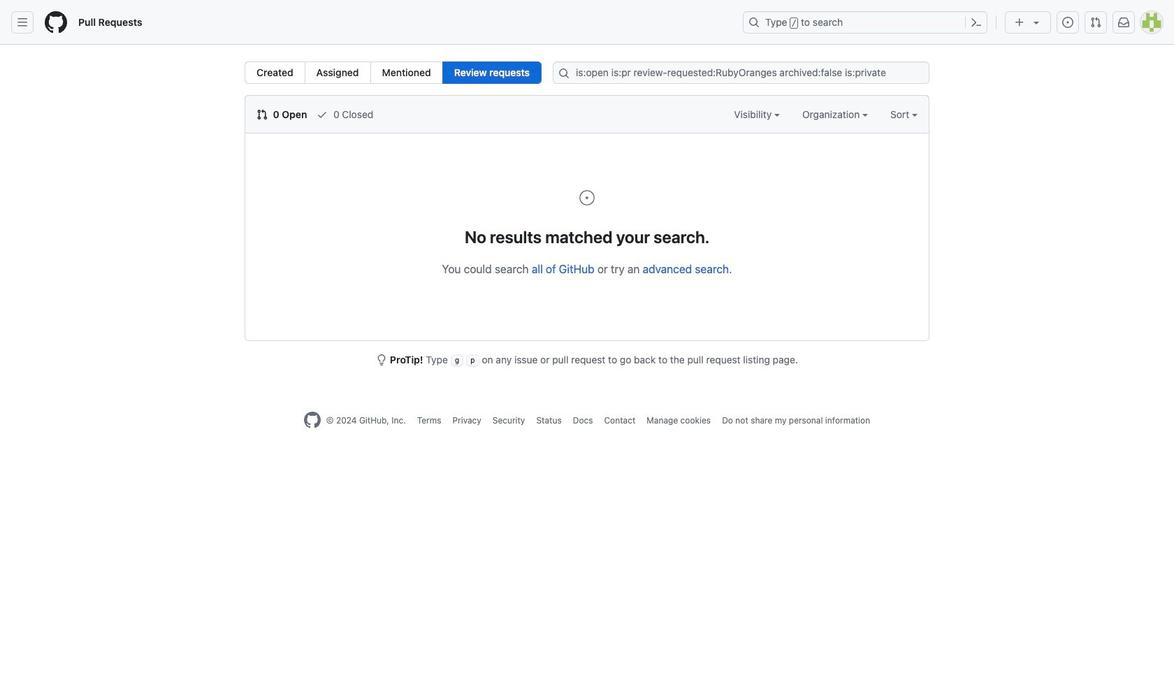 Task type: describe. For each thing, give the bounding box(es) containing it.
1 horizontal spatial git pull request image
[[1090, 17, 1102, 28]]

pull requests element
[[245, 62, 542, 84]]

0 vertical spatial homepage image
[[45, 11, 67, 34]]

check image
[[317, 109, 328, 120]]

plus image
[[1014, 17, 1025, 28]]

Issues search field
[[553, 62, 930, 84]]

1 vertical spatial homepage image
[[304, 412, 321, 429]]

Search all issues text field
[[553, 62, 930, 84]]

issue opened image
[[579, 189, 596, 206]]

light bulb image
[[376, 354, 387, 366]]

search image
[[559, 68, 570, 79]]

0 horizontal spatial git pull request image
[[257, 109, 268, 120]]



Task type: vqa. For each thing, say whether or not it's contained in the screenshot.
Explore Repositories 'navigation'
no



Task type: locate. For each thing, give the bounding box(es) containing it.
issue opened image
[[1062, 17, 1074, 28]]

git pull request image left check icon
[[257, 109, 268, 120]]

1 vertical spatial git pull request image
[[257, 109, 268, 120]]

0 vertical spatial git pull request image
[[1090, 17, 1102, 28]]

homepage image
[[45, 11, 67, 34], [304, 412, 321, 429]]

git pull request image left notifications icon
[[1090, 17, 1102, 28]]

command palette image
[[971, 17, 982, 28]]

1 horizontal spatial homepage image
[[304, 412, 321, 429]]

notifications image
[[1118, 17, 1130, 28]]

git pull request image
[[1090, 17, 1102, 28], [257, 109, 268, 120]]

0 horizontal spatial homepage image
[[45, 11, 67, 34]]

triangle down image
[[1031, 17, 1042, 28]]



